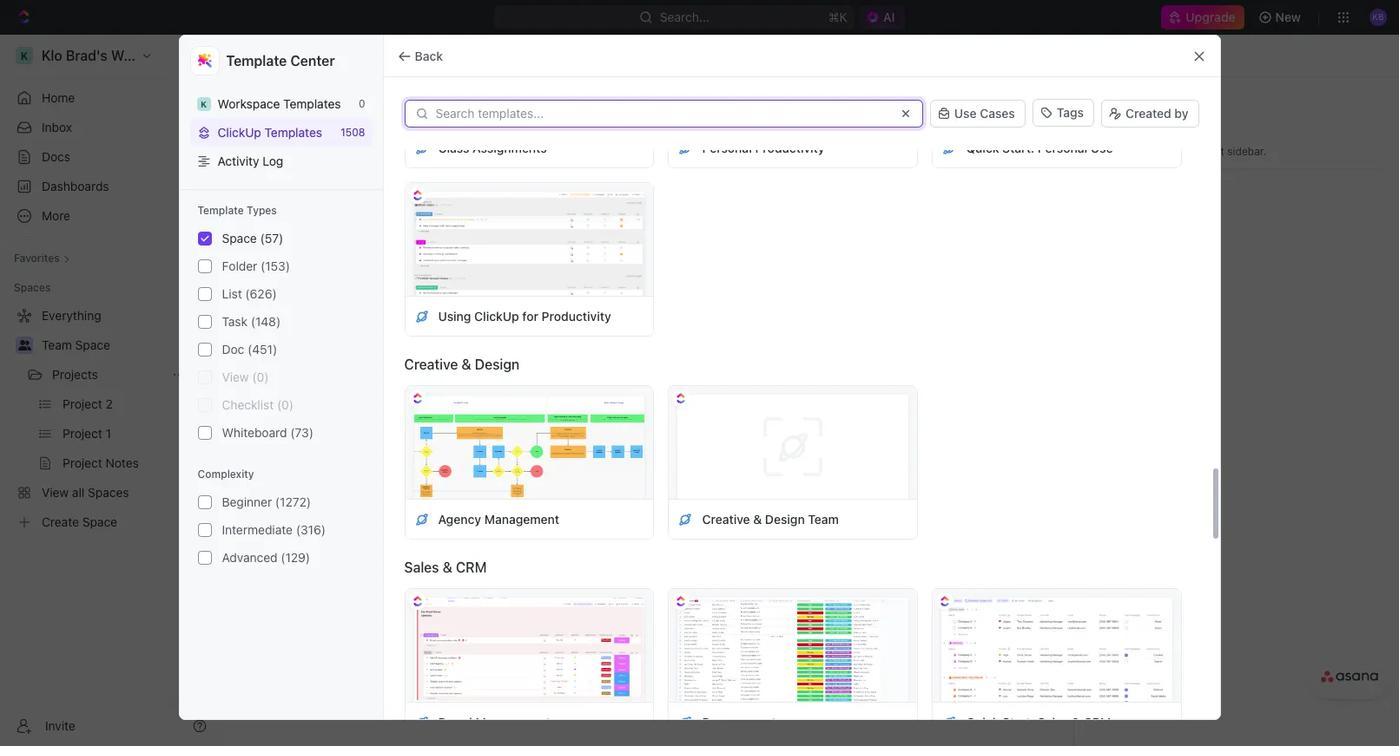 Task type: locate. For each thing, give the bounding box(es) containing it.
1 horizontal spatial sales
[[1038, 715, 1069, 730]]

1 vertical spatial (0)
[[277, 398, 294, 413]]

⌘k
[[828, 10, 847, 24]]

(0) up the (73)
[[277, 398, 294, 413]]

0 vertical spatial all spaces
[[256, 48, 315, 63]]

0 horizontal spatial design
[[475, 357, 520, 373]]

use cases button
[[930, 98, 1026, 129]]

(153)
[[261, 259, 290, 274]]

workspace templates
[[218, 96, 341, 111]]

personal down tags dropdown button
[[1038, 140, 1088, 155]]

space up projects link
[[75, 338, 110, 353]]

(0) right view
[[252, 370, 269, 385]]

1 vertical spatial crm
[[1084, 715, 1111, 730]]

template for template center
[[226, 53, 287, 69]]

template
[[226, 53, 287, 69], [198, 204, 244, 217]]

1 vertical spatial templates
[[265, 125, 322, 140]]

0 vertical spatial space
[[1002, 122, 1037, 137]]

templates for clickup templates
[[265, 125, 322, 140]]

0 horizontal spatial creative
[[404, 357, 458, 373]]

1 start: from the top
[[1002, 140, 1035, 155]]

space inside button
[[1002, 122, 1037, 137]]

search... inside button
[[988, 160, 1037, 175]]

0 horizontal spatial sales
[[404, 560, 439, 576]]

invite
[[45, 719, 75, 733]]

new inside new button
[[1276, 10, 1301, 24]]

inbox
[[42, 120, 72, 135]]

all spaces up workspace templates
[[256, 48, 315, 63]]

all down workspace templates
[[261, 115, 290, 143]]

new inside new space button
[[974, 122, 999, 137]]

start: for sales
[[1002, 715, 1035, 730]]

template left types
[[198, 204, 244, 217]]

new down use cases
[[974, 122, 999, 137]]

1 vertical spatial all
[[261, 115, 290, 143]]

0 vertical spatial (0)
[[252, 370, 269, 385]]

using clickup for productivity
[[438, 309, 611, 324]]

tree containing team space
[[7, 302, 214, 537]]

1 vertical spatial team
[[808, 512, 839, 527]]

1 horizontal spatial search...
[[988, 160, 1037, 175]]

favorites button
[[7, 248, 77, 269]]

0 horizontal spatial (0)
[[252, 370, 269, 385]]

1 horizontal spatial creative
[[702, 512, 750, 527]]

& for sales & crm
[[443, 560, 452, 576]]

start:
[[1002, 140, 1035, 155], [1002, 715, 1035, 730]]

(73)
[[290, 426, 314, 440]]

design for creative & design team
[[765, 512, 805, 527]]

clickup
[[218, 125, 261, 140], [474, 309, 519, 324]]

1 horizontal spatial personal
[[1038, 140, 1088, 155]]

activity log button
[[190, 147, 372, 175]]

0 horizontal spatial new
[[974, 122, 999, 137]]

use left cases
[[954, 106, 977, 121]]

home link
[[7, 84, 214, 112]]

quick start: sales & crm
[[966, 715, 1111, 730]]

list
[[222, 287, 242, 301]]

sidebar navigation
[[0, 35, 221, 747]]

dashboards
[[42, 179, 109, 194]]

1 horizontal spatial design
[[765, 512, 805, 527]]

Intermediate (316) checkbox
[[198, 524, 211, 538]]

1 vertical spatial template
[[198, 204, 244, 217]]

(626)
[[245, 287, 277, 301]]

0 horizontal spatial team
[[42, 338, 72, 353]]

2 personal from the left
[[1038, 140, 1088, 155]]

home
[[42, 90, 75, 105]]

management for sales & crm
[[475, 715, 551, 730]]

clickup up the activity on the top left
[[218, 125, 261, 140]]

1 vertical spatial use
[[1091, 140, 1113, 155]]

team
[[42, 338, 72, 353], [808, 512, 839, 527]]

quick for quick start: personal use
[[966, 140, 999, 155]]

all
[[256, 48, 270, 63], [261, 115, 290, 143]]

projects link
[[52, 361, 165, 389]]

spaces down favorites
[[14, 281, 51, 294]]

1 horizontal spatial team
[[808, 512, 839, 527]]

0 vertical spatial template
[[226, 53, 287, 69]]

0 horizontal spatial personal
[[702, 140, 752, 155]]

all left center in the top left of the page
[[256, 48, 270, 63]]

new for new
[[1276, 10, 1301, 24]]

quick start: personal use
[[966, 140, 1113, 155]]

for
[[522, 309, 538, 324]]

1 vertical spatial new
[[974, 122, 999, 137]]

2 quick from the top
[[966, 715, 999, 730]]

whiteboard
[[222, 426, 287, 440]]

0 vertical spatial creative
[[404, 357, 458, 373]]

search... button
[[963, 154, 1047, 182]]

0 vertical spatial start:
[[1002, 140, 1035, 155]]

template for template types
[[198, 204, 244, 217]]

None checkbox
[[198, 315, 211, 329], [198, 426, 211, 440], [198, 315, 211, 329], [198, 426, 211, 440]]

1508
[[341, 126, 365, 139]]

(451)
[[248, 342, 277, 357]]

1 vertical spatial management
[[475, 715, 551, 730]]

inbox link
[[7, 114, 214, 142]]

new right the upgrade
[[1276, 10, 1301, 24]]

0 horizontal spatial search...
[[660, 10, 709, 24]]

space for team space
[[75, 338, 110, 353]]

(1272)
[[275, 495, 311, 510]]

clickup left for
[[474, 309, 519, 324]]

1 vertical spatial design
[[765, 512, 805, 527]]

center
[[290, 53, 335, 69]]

template up workspace
[[226, 53, 287, 69]]

(0) for view (0)
[[252, 370, 269, 385]]

0 vertical spatial templates
[[283, 96, 341, 111]]

management right agency
[[484, 512, 559, 527]]

(0)
[[252, 370, 269, 385], [277, 398, 294, 413]]

Search templates... text field
[[436, 107, 888, 121]]

management right brand
[[475, 715, 551, 730]]

team space link
[[42, 332, 210, 360]]

None checkbox
[[198, 232, 211, 246], [198, 260, 211, 274], [198, 288, 211, 301], [198, 343, 211, 357], [198, 371, 211, 385], [198, 399, 211, 413], [198, 232, 211, 246], [198, 260, 211, 274], [198, 288, 211, 301], [198, 343, 211, 357], [198, 371, 211, 385], [198, 399, 211, 413]]

brand management
[[438, 715, 551, 730]]

0 vertical spatial team
[[42, 338, 72, 353]]

personal productivity
[[702, 140, 825, 155]]

0 vertical spatial quick
[[966, 140, 999, 155]]

1 vertical spatial start:
[[1002, 715, 1035, 730]]

0 vertical spatial use
[[954, 106, 977, 121]]

creative
[[404, 357, 458, 373], [702, 512, 750, 527]]

1 vertical spatial space
[[222, 231, 257, 246]]

space
[[1002, 122, 1037, 137], [222, 231, 257, 246], [75, 338, 110, 353]]

1 horizontal spatial (0)
[[277, 398, 294, 413]]

2 horizontal spatial space
[[1002, 122, 1037, 137]]

0 horizontal spatial space
[[75, 338, 110, 353]]

tree
[[7, 302, 214, 537]]

templates up activity log button
[[265, 125, 322, 140]]

0 vertical spatial clickup
[[218, 125, 261, 140]]

1 vertical spatial clickup
[[474, 309, 519, 324]]

list (626)
[[222, 287, 277, 301]]

1 horizontal spatial clickup
[[474, 309, 519, 324]]

0 vertical spatial search...
[[660, 10, 709, 24]]

new for new space
[[974, 122, 999, 137]]

upgrade
[[1186, 10, 1236, 24]]

0 vertical spatial new
[[1276, 10, 1301, 24]]

search...
[[660, 10, 709, 24], [988, 160, 1037, 175]]

activity log
[[218, 154, 283, 168]]

management for creative & design
[[484, 512, 559, 527]]

creative for creative & design
[[404, 357, 458, 373]]

types
[[247, 204, 277, 217]]

intermediate
[[222, 523, 293, 538]]

in
[[1172, 145, 1181, 158]]

agency
[[438, 512, 481, 527]]

start: for personal
[[1002, 140, 1035, 155]]

left
[[1208, 145, 1225, 158]]

management
[[484, 512, 559, 527], [475, 715, 551, 730]]

quick
[[966, 140, 999, 155], [966, 715, 999, 730]]

1 horizontal spatial new
[[1276, 10, 1301, 24]]

1 vertical spatial search...
[[988, 160, 1037, 175]]

0 vertical spatial productivity
[[755, 140, 825, 155]]

1 vertical spatial sales
[[1038, 715, 1069, 730]]

0 vertical spatial management
[[484, 512, 559, 527]]

1 vertical spatial all spaces
[[261, 115, 379, 143]]

crm
[[456, 560, 487, 576], [1084, 715, 1111, 730]]

0 horizontal spatial use
[[954, 106, 977, 121]]

sidebar.
[[1227, 145, 1266, 158]]

space up folder
[[222, 231, 257, 246]]

2 start: from the top
[[1002, 715, 1035, 730]]

1 horizontal spatial crm
[[1084, 715, 1111, 730]]

personal down the search templates... 'text box'
[[702, 140, 752, 155]]

1 quick from the top
[[966, 140, 999, 155]]

new button
[[1251, 3, 1311, 31]]

0 vertical spatial design
[[475, 357, 520, 373]]

templates down center in the top left of the page
[[283, 96, 341, 111]]

view (0)
[[222, 370, 269, 385]]

all spaces down workspace templates
[[261, 115, 379, 143]]

2 vertical spatial space
[[75, 338, 110, 353]]

design
[[475, 357, 520, 373], [765, 512, 805, 527]]

space inside sidebar navigation
[[75, 338, 110, 353]]

1 vertical spatial quick
[[966, 715, 999, 730]]

& for creative & design
[[462, 357, 471, 373]]

&
[[462, 357, 471, 373], [753, 512, 762, 527], [443, 560, 452, 576], [1072, 715, 1081, 730]]

use
[[954, 106, 977, 121], [1091, 140, 1113, 155]]

all spaces
[[256, 48, 315, 63], [261, 115, 379, 143]]

k
[[201, 99, 207, 109]]

0 horizontal spatial crm
[[456, 560, 487, 576]]

1 vertical spatial productivity
[[542, 309, 611, 324]]

spaces
[[273, 48, 315, 63], [295, 115, 379, 143], [1148, 122, 1199, 140], [1099, 145, 1135, 158], [14, 281, 51, 294]]

space up quick start: personal use
[[1002, 122, 1037, 137]]

0 horizontal spatial productivity
[[542, 309, 611, 324]]

(0) for checklist (0)
[[277, 398, 294, 413]]

use down "visible"
[[1091, 140, 1113, 155]]

1 vertical spatial creative
[[702, 512, 750, 527]]

templates
[[283, 96, 341, 111], [265, 125, 322, 140]]



Task type: describe. For each thing, give the bounding box(es) containing it.
docs link
[[7, 143, 214, 171]]

folder
[[222, 259, 257, 274]]

activity
[[218, 154, 259, 168]]

projects
[[52, 367, 98, 382]]

folder (153)
[[222, 259, 290, 274]]

using
[[438, 309, 471, 324]]

spaces down "visible"
[[1099, 145, 1135, 158]]

0 vertical spatial crm
[[456, 560, 487, 576]]

task (148)
[[222, 314, 281, 329]]

your
[[1184, 145, 1205, 158]]

created by button
[[1101, 100, 1199, 128]]

new space button
[[948, 116, 1047, 144]]

Advanced (129) checkbox
[[198, 552, 211, 565]]

team space
[[42, 338, 110, 353]]

favorites
[[14, 252, 60, 265]]

visible
[[1099, 122, 1145, 140]]

task
[[222, 314, 248, 329]]

beginner (1272)
[[222, 495, 311, 510]]

view
[[222, 370, 249, 385]]

class assignments
[[438, 140, 547, 155]]

0 vertical spatial all
[[256, 48, 270, 63]]

space for new space
[[1002, 122, 1037, 137]]

(316)
[[296, 523, 326, 538]]

use cases
[[954, 106, 1015, 121]]

& for creative & design team
[[753, 512, 762, 527]]

creative & design
[[404, 357, 520, 373]]

1 horizontal spatial use
[[1091, 140, 1113, 155]]

(148)
[[251, 314, 281, 329]]

by
[[1175, 106, 1189, 121]]

cases
[[980, 106, 1015, 121]]

class
[[438, 140, 469, 155]]

templates for workspace templates
[[283, 96, 341, 111]]

Beginner (1272) checkbox
[[198, 496, 211, 510]]

klo brad's workspace, , element
[[197, 97, 211, 111]]

workspace
[[218, 96, 280, 111]]

0 horizontal spatial clickup
[[218, 125, 261, 140]]

procurement
[[702, 715, 777, 730]]

1 horizontal spatial productivity
[[755, 140, 825, 155]]

doc
[[222, 342, 244, 357]]

created by
[[1126, 106, 1189, 121]]

(57)
[[260, 231, 283, 246]]

advanced
[[222, 551, 278, 565]]

space (57)
[[222, 231, 283, 246]]

agency management
[[438, 512, 559, 527]]

log
[[263, 154, 283, 168]]

created by button
[[1101, 100, 1199, 128]]

use cases button
[[930, 100, 1026, 128]]

upgrade link
[[1162, 5, 1244, 30]]

shown
[[1138, 145, 1169, 158]]

0 vertical spatial sales
[[404, 560, 439, 576]]

complexity
[[198, 468, 254, 481]]

tags
[[1057, 105, 1084, 120]]

user group image
[[18, 340, 31, 351]]

spaces up workspace templates
[[273, 48, 315, 63]]

sales & crm
[[404, 560, 487, 576]]

visible spaces spaces shown in your left sidebar.
[[1099, 122, 1266, 158]]

spaces down by
[[1148, 122, 1199, 140]]

creative for creative & design team
[[702, 512, 750, 527]]

quick for quick start: sales & crm
[[966, 715, 999, 730]]

0
[[359, 97, 365, 110]]

doc (451)
[[222, 342, 277, 357]]

(129)
[[281, 551, 310, 565]]

intermediate (316)
[[222, 523, 326, 538]]

whiteboard (73)
[[222, 426, 314, 440]]

clickup templates
[[218, 125, 322, 140]]

checklist
[[222, 398, 274, 413]]

template center
[[226, 53, 335, 69]]

advanced (129)
[[222, 551, 310, 565]]

new space
[[974, 122, 1037, 137]]

creative & design team
[[702, 512, 839, 527]]

docs
[[42, 149, 70, 164]]

created
[[1126, 106, 1171, 121]]

use inside button
[[954, 106, 977, 121]]

spaces inside sidebar navigation
[[14, 281, 51, 294]]

checklist (0)
[[222, 398, 294, 413]]

1 horizontal spatial space
[[222, 231, 257, 246]]

tags button
[[1032, 99, 1094, 127]]

team inside sidebar navigation
[[42, 338, 72, 353]]

assignments
[[473, 140, 547, 155]]

1 personal from the left
[[702, 140, 752, 155]]

beginner
[[222, 495, 272, 510]]

spaces down 0
[[295, 115, 379, 143]]

template types
[[198, 204, 277, 217]]

brand
[[438, 715, 472, 730]]

back button
[[390, 42, 453, 70]]

tree inside sidebar navigation
[[7, 302, 214, 537]]

design for creative & design
[[475, 357, 520, 373]]

back
[[415, 48, 443, 63]]

dashboards link
[[7, 173, 214, 201]]



Task type: vqa. For each thing, say whether or not it's contained in the screenshot.


